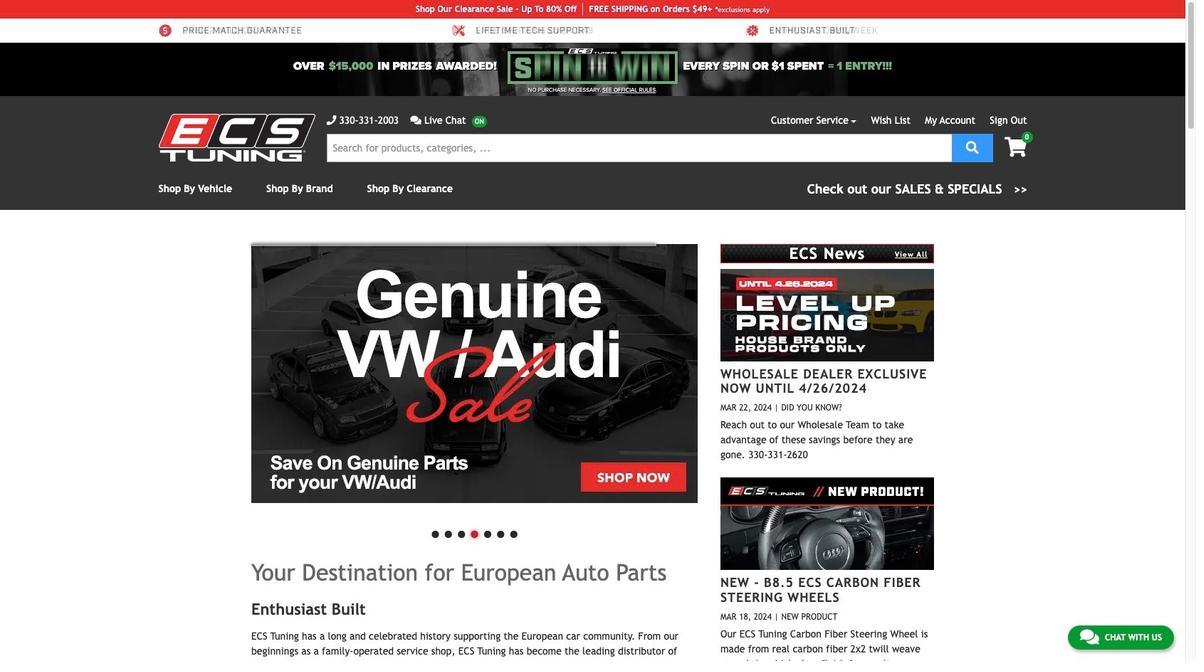 Task type: describe. For each thing, give the bounding box(es) containing it.
1 horizontal spatial comments image
[[1081, 629, 1100, 646]]

shopping cart image
[[1005, 137, 1028, 157]]

wholesale dealer exclusive now until 4/26/2024 image
[[721, 269, 935, 362]]

phone image
[[327, 115, 337, 125]]

Search text field
[[327, 134, 952, 162]]



Task type: vqa. For each thing, say whether or not it's contained in the screenshot.
meaty
no



Task type: locate. For each thing, give the bounding box(es) containing it.
ecs tuning 'spin to win' contest logo image
[[508, 48, 678, 84]]

comments image
[[410, 115, 422, 125], [1081, 629, 1100, 646]]

0 vertical spatial comments image
[[410, 115, 422, 125]]

new - b8.5 ecs carbon fiber steering wheels image
[[721, 478, 935, 571]]

search image
[[967, 141, 979, 154]]

0 horizontal spatial comments image
[[410, 115, 422, 125]]

ecs tuning image
[[158, 114, 315, 162]]

1 vertical spatial comments image
[[1081, 629, 1100, 646]]

vag - genuine image
[[251, 244, 698, 504]]



